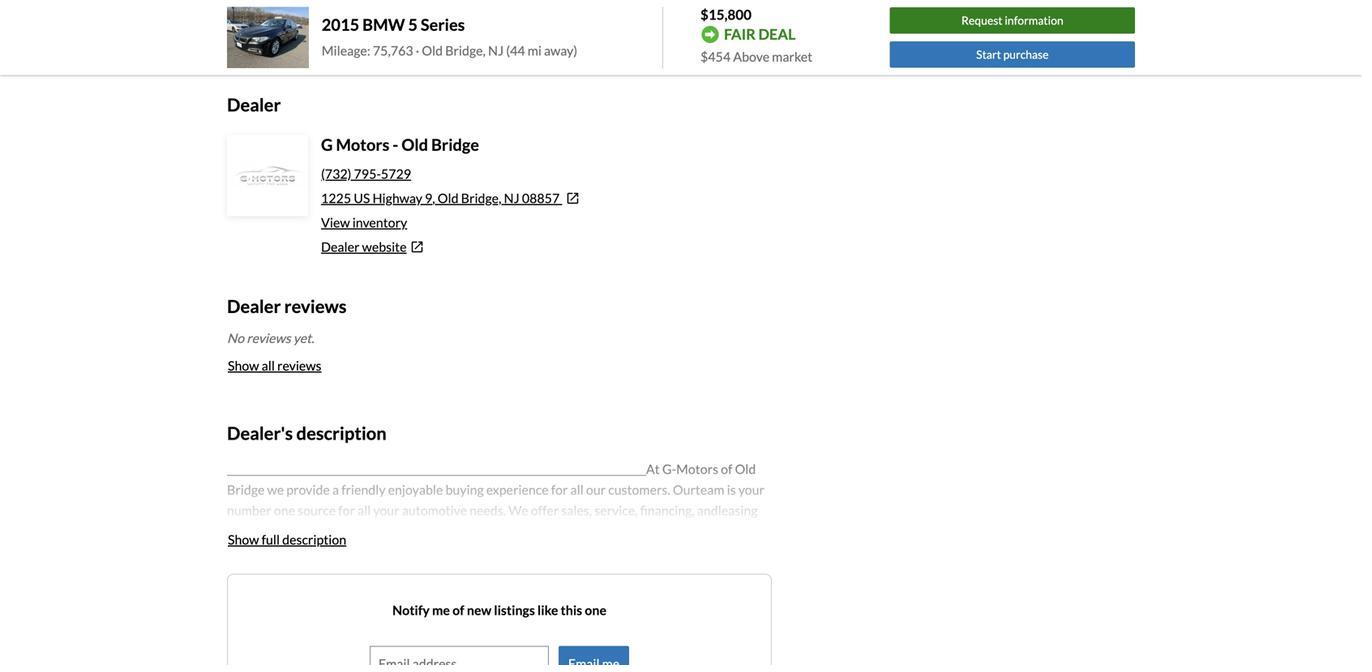 Task type: vqa. For each thing, say whether or not it's contained in the screenshot.
2012 to the top
no



Task type: locate. For each thing, give the bounding box(es) containing it.
0 horizontal spatial of
[[453, 602, 465, 618]]

no
[[227, 330, 244, 346]]

website
[[362, 239, 407, 255]]

fair
[[724, 25, 756, 43]]

dealer down view
[[321, 239, 360, 255]]

show for dealer's
[[228, 531, 259, 547]]

2015
[[322, 15, 359, 34]]

nj left the '08857'
[[504, 190, 520, 206]]

reviews
[[284, 296, 347, 317], [247, 330, 291, 346], [277, 358, 322, 373]]

one
[[585, 602, 607, 618]]

listings
[[494, 602, 535, 618]]

from
[[726, 27, 747, 39]]

old right -
[[402, 135, 428, 154]]

do
[[489, 27, 500, 39]]

market
[[772, 49, 813, 64]]

old inside 2015 bmw 5 series mileage: 75,763 · old bridge, nj (44 mi away)
[[422, 42, 443, 58]]

nj
[[488, 42, 504, 58], [504, 190, 520, 206]]

dealer reviews
[[227, 296, 347, 317]]

show full description
[[228, 531, 346, 547]]

2 vertical spatial reviews
[[277, 358, 322, 373]]

g motors - old bridge
[[321, 135, 479, 154]]

1 vertical spatial show
[[228, 531, 259, 547]]

view inventory
[[321, 214, 407, 230]]

0 vertical spatial old
[[422, 42, 443, 58]]

0 vertical spatial dealer
[[227, 94, 281, 115]]

bmw
[[363, 15, 405, 34]]

for
[[335, 27, 348, 39]]

reviews inside show all reviews button
[[277, 358, 322, 373]]

dealer for dealer
[[227, 94, 281, 115]]

not
[[502, 27, 517, 39]]

(732)
[[321, 166, 352, 182]]

old right ·
[[422, 42, 443, 58]]

1 vertical spatial reviews
[[247, 330, 291, 346]]

1 show from the top
[[228, 358, 259, 373]]

start purchase
[[977, 47, 1049, 61]]

nj inside 2015 bmw 5 series mileage: 75,763 · old bridge, nj (44 mi away)
[[488, 42, 504, 58]]

2 show from the top
[[228, 531, 259, 547]]

notify me of new listings like this one
[[393, 602, 607, 618]]

show all reviews button
[[227, 348, 322, 383]]

0 vertical spatial of
[[689, 27, 698, 39]]

dealer website
[[321, 239, 407, 255]]

1225 us highway 9 , old bridge, nj 08857
[[321, 190, 560, 206]]

0 vertical spatial show
[[228, 358, 259, 373]]

75,763
[[373, 42, 413, 58]]

only,
[[450, 27, 470, 39]]

bridge,
[[445, 42, 486, 58], [461, 190, 502, 206]]

dealer down the seller.
[[227, 94, 281, 115]]

credit
[[699, 27, 725, 39]]

0 vertical spatial bridge,
[[445, 42, 486, 58]]

nj down the do
[[488, 42, 504, 58]]

view inventory link
[[321, 214, 407, 230]]

description inside button
[[282, 531, 346, 547]]

of
[[689, 27, 698, 39], [453, 602, 465, 618]]

reviews up yet.
[[284, 296, 347, 317]]

information
[[1005, 14, 1064, 27]]

description
[[296, 422, 387, 444], [282, 531, 346, 547]]

Email address email field
[[370, 647, 548, 665]]

2 vertical spatial dealer
[[227, 296, 281, 317]]

old
[[422, 42, 443, 58], [402, 135, 428, 154], [438, 190, 459, 206]]

old right ,
[[438, 190, 459, 206]]

1 vertical spatial dealer
[[321, 239, 360, 255]]

bridge, down the only,
[[445, 42, 486, 58]]

0 vertical spatial nj
[[488, 42, 504, 58]]

g
[[321, 135, 333, 154]]

reviews for dealer
[[284, 296, 347, 317]]

above
[[733, 49, 770, 64]]

g motors - old bridge link
[[321, 135, 479, 154]]

·
[[416, 42, 419, 58]]

reviews up the all
[[247, 330, 291, 346]]

purchase
[[1004, 47, 1049, 61]]

dealer's description
[[227, 422, 387, 444]]

dealer up no reviews yet.
[[227, 296, 281, 317]]

dealer
[[227, 94, 281, 115], [321, 239, 360, 255], [227, 296, 281, 317]]

reviews down yet.
[[277, 358, 322, 373]]

mi
[[528, 42, 542, 58]]

0 vertical spatial reviews
[[284, 296, 347, 317]]

show left the all
[[228, 358, 259, 373]]

1 vertical spatial of
[[453, 602, 465, 618]]

$454 above market
[[701, 49, 813, 64]]

show left the "full"
[[228, 531, 259, 547]]

1 vertical spatial nj
[[504, 190, 520, 206]]

-
[[393, 135, 398, 154]]

and
[[472, 27, 488, 39]]

,
[[432, 190, 435, 206]]

full
[[262, 531, 280, 547]]

show
[[228, 358, 259, 373], [228, 531, 259, 547]]

view
[[321, 214, 350, 230]]

offer
[[610, 27, 631, 39]]

all
[[262, 358, 275, 373]]

show full description button
[[227, 522, 347, 557]]

bridge, right ,
[[461, 190, 502, 206]]

away)
[[544, 42, 578, 58]]

of left "credit"
[[689, 27, 698, 39]]

inventory
[[353, 214, 407, 230]]

1 horizontal spatial of
[[689, 27, 698, 39]]

*estimated
[[227, 27, 274, 39]]

1 vertical spatial description
[[282, 531, 346, 547]]

of right me
[[453, 602, 465, 618]]

(732) 795-5729 link
[[321, 166, 411, 182]]

no reviews yet.
[[227, 330, 314, 346]]



Task type: describe. For each thing, give the bounding box(es) containing it.
bridge, inside 2015 bmw 5 series mileage: 75,763 · old bridge, nj (44 mi away)
[[445, 42, 486, 58]]

bridge
[[431, 135, 479, 154]]

represent
[[519, 27, 560, 39]]

like
[[538, 602, 558, 618]]

start
[[977, 47, 1001, 61]]

(732) 795-5729
[[321, 166, 411, 182]]

mileage:
[[322, 42, 370, 58]]

dealer for dealer reviews
[[227, 296, 281, 317]]

purposes
[[409, 27, 448, 39]]

$15,800
[[701, 6, 752, 23]]

*estimated payments are for informational purposes only, and do not represent a financing offer or guarantee of credit from the seller.
[[227, 27, 763, 54]]

me
[[432, 602, 450, 618]]

request information
[[962, 14, 1064, 27]]

08857
[[522, 190, 560, 206]]

1225
[[321, 190, 351, 206]]

1 vertical spatial bridge,
[[461, 190, 502, 206]]

new
[[467, 602, 492, 618]]

start purchase button
[[890, 41, 1135, 68]]

a
[[562, 27, 567, 39]]

or
[[632, 27, 642, 39]]

yet.
[[293, 330, 314, 346]]

notify
[[393, 602, 430, 618]]

(44
[[506, 42, 525, 58]]

show for dealer
[[228, 358, 259, 373]]

5
[[408, 15, 418, 34]]

us
[[354, 190, 370, 206]]

2015 bmw 5 series image
[[227, 7, 309, 68]]

dealer website link
[[321, 237, 772, 257]]

series
[[421, 15, 465, 34]]

request information button
[[890, 7, 1135, 34]]

9
[[425, 190, 432, 206]]

seller.
[[227, 42, 252, 54]]

2 vertical spatial old
[[438, 190, 459, 206]]

dealer for dealer website
[[321, 239, 360, 255]]

motors
[[336, 135, 390, 154]]

show all reviews
[[228, 358, 322, 373]]

guarantee
[[644, 27, 687, 39]]

informational
[[350, 27, 407, 39]]

g motors - old bridge image
[[229, 137, 307, 214]]

dealer's
[[227, 422, 293, 444]]

payments
[[276, 27, 317, 39]]

this
[[561, 602, 582, 618]]

highway
[[373, 190, 422, 206]]

2015 bmw 5 series mileage: 75,763 · old bridge, nj (44 mi away)
[[322, 15, 578, 58]]

5729
[[381, 166, 411, 182]]

fair deal
[[724, 25, 796, 43]]

1 vertical spatial old
[[402, 135, 428, 154]]

the
[[749, 27, 763, 39]]

deal
[[759, 25, 796, 43]]

795-
[[354, 166, 381, 182]]

$454
[[701, 49, 731, 64]]

are
[[319, 27, 333, 39]]

of inside *estimated payments are for informational purposes only, and do not represent a financing offer or guarantee of credit from the seller.
[[689, 27, 698, 39]]

request
[[962, 14, 1003, 27]]

reviews for no
[[247, 330, 291, 346]]

0 vertical spatial description
[[296, 422, 387, 444]]

financing
[[569, 27, 608, 39]]



